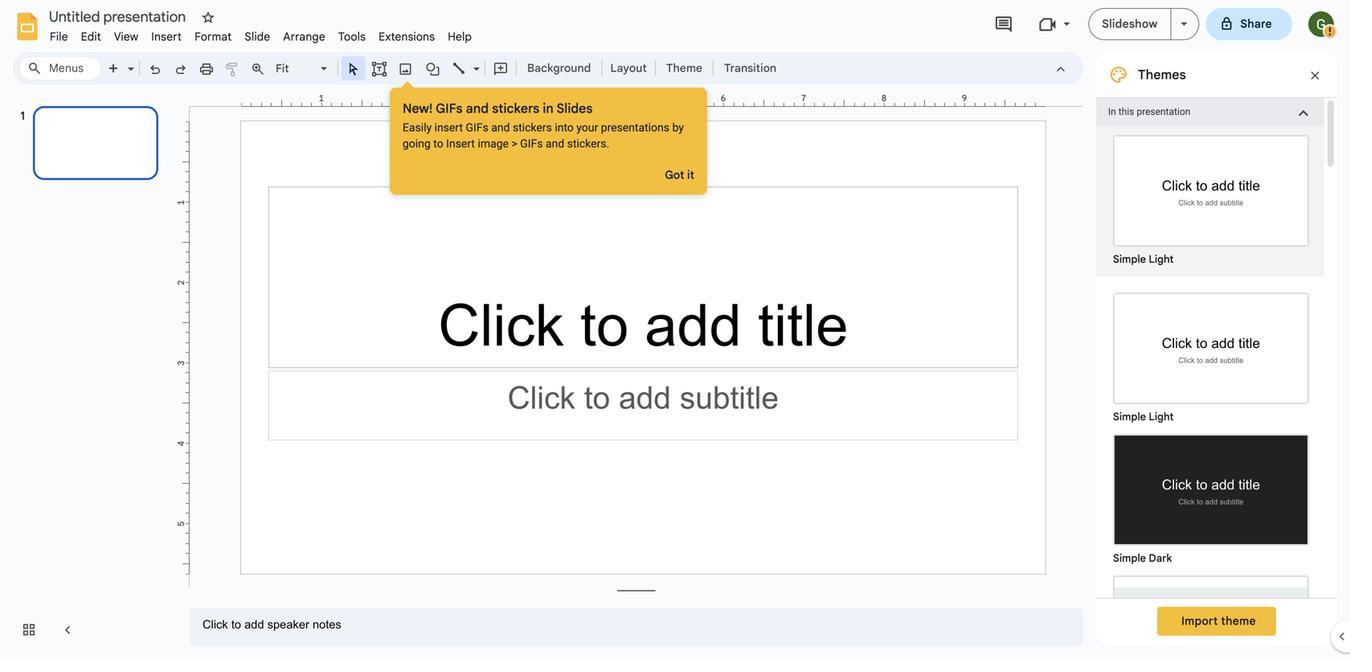 Task type: vqa. For each thing, say whether or not it's contained in the screenshot.
Right Margin image at the top right of the page
no



Task type: describe. For each thing, give the bounding box(es) containing it.
Zoom field
[[271, 57, 334, 81]]

in this presentation
[[1108, 106, 1191, 117]]

1 vertical spatial and
[[491, 121, 510, 134]]

import
[[1182, 614, 1218, 628]]

tools menu item
[[332, 27, 372, 46]]

presentations
[[601, 121, 670, 134]]

arrange menu item
[[277, 27, 332, 46]]

help
[[448, 30, 472, 44]]

Zoom text field
[[273, 57, 318, 80]]

by
[[672, 121, 684, 134]]

background button
[[520, 56, 598, 80]]

2 vertical spatial and
[[546, 137, 564, 150]]

format menu item
[[188, 27, 238, 46]]

themes
[[1138, 67, 1186, 83]]

presentation
[[1137, 106, 1191, 117]]

import theme button
[[1157, 607, 1276, 636]]

insert inside menu item
[[151, 30, 182, 44]]

insert image image
[[397, 57, 415, 80]]

menu bar banner
[[0, 0, 1350, 659]]

into
[[555, 121, 574, 134]]

slides
[[557, 100, 593, 117]]

simple light for simple light option on the right
[[1113, 410, 1174, 423]]

Menus field
[[20, 57, 100, 80]]

navigation inside application
[[0, 91, 177, 659]]

theme button
[[659, 56, 710, 80]]

extensions
[[379, 30, 435, 44]]

insert
[[435, 121, 463, 134]]

layout button
[[606, 56, 652, 80]]

simple for simple light radio
[[1113, 253, 1146, 266]]

1 vertical spatial gifs
[[466, 121, 489, 134]]

got it button
[[665, 168, 694, 182]]

slideshow button
[[1089, 8, 1172, 40]]

got
[[665, 168, 684, 182]]

transition button
[[717, 56, 784, 80]]

1 vertical spatial stickers
[[513, 121, 552, 134]]

new! gifs and stickers in slides easily insert gifs and stickers into your presentations by going to insert image > gifs and stickers.
[[403, 100, 684, 150]]

view menu item
[[108, 27, 145, 46]]

simple for simple light option on the right
[[1113, 410, 1146, 423]]

background
[[527, 61, 591, 75]]

help menu item
[[441, 27, 478, 46]]

share button
[[1206, 8, 1292, 40]]

0 vertical spatial gifs
[[436, 100, 463, 117]]

got it
[[665, 168, 694, 182]]

in this presentation tab
[[1096, 97, 1325, 127]]

>
[[512, 137, 517, 150]]

to
[[433, 137, 443, 150]]

insert menu item
[[145, 27, 188, 46]]

simple light for simple light radio
[[1113, 253, 1174, 266]]

your
[[577, 121, 598, 134]]

streamline image
[[1115, 577, 1308, 659]]

insert inside the new! gifs and stickers in slides easily insert gifs and stickers into your presentations by going to insert image > gifs and stickers.
[[446, 137, 475, 150]]



Task type: locate. For each thing, give the bounding box(es) containing it.
application
[[0, 0, 1350, 659]]

light
[[1149, 253, 1174, 266], [1149, 410, 1174, 423]]

insert right view menu item
[[151, 30, 182, 44]]

stickers
[[492, 100, 540, 117], [513, 121, 552, 134]]

simple inside simple light radio
[[1113, 253, 1146, 266]]

Simple Dark radio
[[1105, 426, 1317, 567]]

it
[[687, 168, 694, 182]]

slide
[[245, 30, 270, 44]]

1 simple from the top
[[1113, 253, 1146, 266]]

Simple Light radio
[[1105, 127, 1317, 268]]

3 simple from the top
[[1113, 552, 1146, 565]]

gifs
[[436, 100, 463, 117], [466, 121, 489, 134], [520, 137, 543, 150]]

presentation options image
[[1181, 23, 1188, 26]]

file menu item
[[43, 27, 74, 46]]

in
[[543, 100, 554, 117]]

2 horizontal spatial gifs
[[520, 137, 543, 150]]

0 vertical spatial simple light
[[1113, 253, 1174, 266]]

extensions menu item
[[372, 27, 441, 46]]

slideshow
[[1102, 17, 1158, 31]]

Star checkbox
[[197, 6, 219, 29]]

1 vertical spatial light
[[1149, 410, 1174, 423]]

0 vertical spatial stickers
[[492, 100, 540, 117]]

simple light
[[1113, 253, 1174, 266], [1113, 410, 1174, 423]]

1 horizontal spatial and
[[491, 121, 510, 134]]

arrange
[[283, 30, 325, 44]]

dark
[[1149, 552, 1172, 565]]

and
[[466, 100, 489, 117], [491, 121, 510, 134], [546, 137, 564, 150]]

menu bar containing file
[[43, 21, 478, 47]]

simple dark
[[1113, 552, 1172, 565]]

2 vertical spatial gifs
[[520, 137, 543, 150]]

slide menu item
[[238, 27, 277, 46]]

stickers left in
[[492, 100, 540, 117]]

light for simple light radio
[[1149, 253, 1174, 266]]

0 vertical spatial light
[[1149, 253, 1174, 266]]

insert down insert
[[446, 137, 475, 150]]

theme
[[1221, 614, 1256, 628]]

navigation
[[0, 91, 177, 659]]

2 simple from the top
[[1113, 410, 1146, 423]]

gifs up image
[[466, 121, 489, 134]]

edit
[[81, 30, 101, 44]]

1 light from the top
[[1149, 253, 1174, 266]]

Simple Light radio
[[1105, 285, 1317, 659]]

light inside simple light radio
[[1149, 253, 1174, 266]]

menu bar inside menu bar banner
[[43, 21, 478, 47]]

2 horizontal spatial and
[[546, 137, 564, 150]]

easily
[[403, 121, 432, 134]]

edit menu item
[[74, 27, 108, 46]]

option group
[[1096, 276, 1325, 659]]

layout
[[610, 61, 647, 75]]

insert
[[151, 30, 182, 44], [446, 137, 475, 150]]

0 horizontal spatial gifs
[[436, 100, 463, 117]]

view
[[114, 30, 138, 44]]

main toolbar
[[100, 56, 785, 81]]

going
[[403, 137, 431, 150]]

2 light from the top
[[1149, 410, 1174, 423]]

Rename text field
[[43, 6, 195, 26]]

transition
[[724, 61, 777, 75]]

1 horizontal spatial insert
[[446, 137, 475, 150]]

light inside simple light option
[[1149, 410, 1174, 423]]

light for simple light option on the right
[[1149, 410, 1174, 423]]

menu bar
[[43, 21, 478, 47]]

simple light inside radio
[[1113, 253, 1174, 266]]

share
[[1241, 17, 1272, 31]]

1 simple light from the top
[[1113, 253, 1174, 266]]

option group inside themes section
[[1096, 276, 1325, 659]]

image
[[478, 137, 509, 150]]

1 vertical spatial simple
[[1113, 410, 1146, 423]]

0 vertical spatial simple
[[1113, 253, 1146, 266]]

simple for simple dark option
[[1113, 552, 1146, 565]]

simple inside simple dark option
[[1113, 552, 1146, 565]]

import theme
[[1182, 614, 1256, 628]]

2 vertical spatial simple
[[1113, 552, 1146, 565]]

stickers.
[[567, 137, 609, 150]]

simple light inside option
[[1113, 410, 1174, 423]]

this
[[1119, 106, 1135, 117]]

2 simple light from the top
[[1113, 410, 1174, 423]]

gifs right >
[[520, 137, 543, 150]]

new! gifs and stickers in slides dialog
[[390, 80, 707, 195]]

theme
[[666, 61, 703, 75]]

application containing themes
[[0, 0, 1350, 659]]

gifs up insert
[[436, 100, 463, 117]]

simple inside simple light option
[[1113, 410, 1146, 423]]

option group containing simple light
[[1096, 276, 1325, 659]]

1 horizontal spatial gifs
[[466, 121, 489, 134]]

simple
[[1113, 253, 1146, 266], [1113, 410, 1146, 423], [1113, 552, 1146, 565]]

0 vertical spatial and
[[466, 100, 489, 117]]

themes section
[[1096, 52, 1337, 659]]

in
[[1108, 106, 1116, 117]]

1 vertical spatial simple light
[[1113, 410, 1174, 423]]

file
[[50, 30, 68, 44]]

0 horizontal spatial and
[[466, 100, 489, 117]]

1 vertical spatial insert
[[446, 137, 475, 150]]

tools
[[338, 30, 366, 44]]

stickers up >
[[513, 121, 552, 134]]

new!
[[403, 100, 433, 117]]

shape image
[[424, 57, 442, 80]]

format
[[195, 30, 232, 44]]

Streamline radio
[[1105, 567, 1317, 659]]

0 horizontal spatial insert
[[151, 30, 182, 44]]

0 vertical spatial insert
[[151, 30, 182, 44]]



